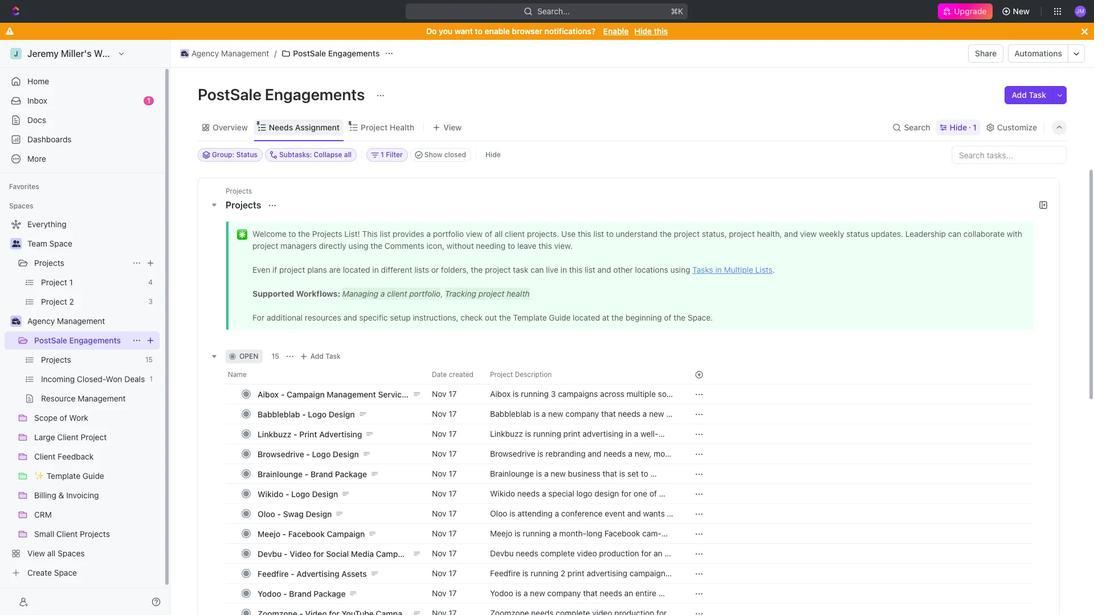Task type: describe. For each thing, give the bounding box(es) containing it.
postsale inside "tree"
[[34, 336, 67, 346]]

engagements inside "tree"
[[69, 336, 121, 346]]

large
[[34, 433, 55, 442]]

browsedrive is rebranding and needs a new, mod ern logo. button
[[484, 444, 681, 469]]

0 vertical spatial postsale
[[293, 48, 326, 58]]

group: status
[[212, 151, 258, 159]]

create
[[27, 568, 52, 578]]

automations button
[[1009, 45, 1069, 62]]

favorites button
[[5, 180, 44, 194]]

health
[[390, 122, 415, 132]]

facebook
[[288, 529, 325, 539]]

browser
[[512, 26, 543, 36]]

0 vertical spatial add
[[1012, 90, 1027, 100]]

magazine
[[516, 440, 552, 449]]

yodoo for yodoo is a new company that needs an entire brand package including logo design.
[[490, 589, 514, 599]]

projects down status
[[226, 200, 264, 210]]

browsedrive - logo design
[[258, 450, 359, 459]]

for inside devbu needs complete video production for an upcoming social media campaign.
[[642, 549, 652, 559]]

meejo
[[258, 529, 281, 539]]

overview link
[[210, 119, 248, 135]]

package for yodoo - brand package
[[314, 589, 346, 599]]

team
[[27, 239, 47, 249]]

linkbuzz - print advertising link
[[255, 426, 423, 443]]

and inside browsedrive is rebranding and needs a new, mod ern logo.
[[588, 449, 602, 459]]

including
[[547, 599, 581, 609]]

billing
[[34, 491, 56, 501]]

sidebar navigation
[[0, 40, 173, 616]]

✨ template guide link
[[34, 468, 157, 486]]

project health
[[361, 122, 415, 132]]

needs inside devbu needs complete video production for an upcoming social media campaign.
[[516, 549, 539, 559]]

0 vertical spatial task
[[1030, 90, 1047, 100]]

brainlounge
[[258, 470, 303, 479]]

wikido for wikido - logo design
[[258, 489, 284, 499]]

devbu needs complete video production for an upcoming social media campaign. button
[[484, 544, 681, 569]]

project health link
[[359, 119, 415, 135]]

upgrade link
[[939, 3, 993, 19]]

0 vertical spatial hide
[[635, 26, 652, 36]]

logo inside wikido needs a special logo design for one of their sub-brands.
[[577, 489, 593, 499]]

agency inside "tree"
[[27, 316, 55, 326]]

search button
[[890, 119, 934, 135]]

needs inside wikido needs a special logo design for one of their sub-brands.
[[518, 489, 540, 499]]

devbu - video for social media campaign link
[[255, 546, 423, 562]]

tree inside sidebar navigation
[[5, 216, 160, 583]]

1 inside 'incoming closed-won deals 1'
[[150, 375, 153, 384]]

enable
[[485, 26, 510, 36]]

management down "project 2" link at the left
[[57, 316, 105, 326]]

0 vertical spatial add task
[[1012, 90, 1047, 100]]

create space link
[[5, 564, 157, 583]]

package for brainlounge - brand package
[[335, 470, 367, 479]]

this
[[654, 26, 668, 36]]

collapse
[[314, 151, 342, 159]]

project 2 link
[[41, 293, 144, 311]]

overview
[[213, 122, 248, 132]]

needs inside yodoo is a new company that needs an entire brand package including logo design.
[[600, 589, 623, 599]]

feedfire is running 2 print advertising campaigns and needs creation of the assets.
[[490, 569, 672, 589]]

✨ template guide
[[34, 472, 104, 481]]

1 vertical spatial add
[[311, 352, 324, 361]]

jeremy miller's workspace
[[27, 48, 141, 59]]

business time image inside "tree"
[[12, 318, 20, 325]]

linkbuzz is running print advertising in a well- known magazine and needs content creation.
[[490, 429, 659, 449]]

advertising inside the 'feedfire is running 2 print advertising campaigns and needs creation of the assets.'
[[587, 569, 628, 579]]

- for meejo
[[283, 529, 286, 539]]

aibox - campaign management services
[[258, 390, 411, 399]]

3
[[149, 298, 153, 306]]

client for small
[[56, 530, 78, 539]]

browsedrive for browsedrive is rebranding and needs a new, mod ern logo.
[[490, 449, 536, 459]]

management down 'incoming closed-won deals 1'
[[78, 394, 126, 404]]

ern
[[490, 460, 502, 469]]

an inside devbu needs complete video production for an upcoming social media campaign.
[[654, 549, 663, 559]]

filter
[[386, 151, 403, 159]]

of inside wikido needs a special logo design for one of their sub-brands.
[[650, 489, 657, 499]]

1 inside dropdown button
[[381, 151, 384, 159]]

management left /
[[221, 48, 269, 58]]

aibox
[[258, 390, 279, 399]]

0 vertical spatial postsale engagements
[[293, 48, 380, 58]]

0 horizontal spatial campaign
[[287, 390, 325, 399]]

view button
[[429, 114, 466, 141]]

favorites
[[9, 182, 39, 191]]

show closed
[[425, 151, 466, 159]]

0 horizontal spatial add task
[[311, 352, 341, 361]]

the
[[572, 579, 584, 589]]

complete
[[541, 549, 575, 559]]

for inside devbu - video for social media campaign link
[[314, 549, 324, 559]]

creation.
[[625, 440, 657, 449]]

brand
[[490, 599, 512, 609]]

feedfire for feedfire is running 2 print advertising campaigns and needs creation of the assets.
[[490, 569, 521, 579]]

is for feedfire
[[523, 569, 529, 579]]

and inside the 'feedfire is running 2 print advertising campaigns and needs creation of the assets.'
[[490, 579, 504, 589]]

a inside browsedrive is rebranding and needs a new, mod ern logo.
[[629, 449, 633, 459]]

1 horizontal spatial agency management
[[192, 48, 269, 58]]

1 vertical spatial campaign
[[327, 529, 365, 539]]

crm link
[[34, 506, 157, 525]]

automations
[[1015, 48, 1063, 58]]

2 horizontal spatial campaign
[[376, 549, 414, 559]]

wikido - logo design
[[258, 489, 338, 499]]

client for large
[[57, 433, 79, 442]]

Search tasks... text field
[[953, 147, 1067, 164]]

1 vertical spatial projects link
[[41, 351, 141, 369]]

0 vertical spatial engagements
[[328, 48, 380, 58]]

open
[[239, 352, 259, 361]]

is for yodoo
[[516, 589, 522, 599]]

0 vertical spatial all
[[344, 151, 352, 159]]

dashboards
[[27, 135, 72, 144]]

subtasks:
[[279, 151, 312, 159]]

brainlounge - brand package link
[[255, 466, 423, 483]]

wikido needs a special logo design for one of their sub-brands.
[[490, 489, 659, 509]]

meejo - facebook campaign
[[258, 529, 365, 539]]

status
[[236, 151, 258, 159]]

dashboards link
[[5, 131, 160, 149]]

date
[[432, 371, 447, 379]]

1 vertical spatial client
[[34, 452, 56, 462]]

entire
[[636, 589, 657, 599]]

view all spaces link
[[5, 545, 157, 563]]

crm
[[34, 510, 52, 520]]

yodoo is a new company that needs an entire brand package including logo design.
[[490, 589, 659, 609]]

of inside the 'feedfire is running 2 print advertising campaigns and needs creation of the assets.'
[[563, 579, 570, 589]]

devbu for devbu needs complete video production for an upcoming social media campaign.
[[490, 549, 514, 559]]

workspace
[[94, 48, 141, 59]]

project for project 2
[[41, 297, 67, 307]]

new
[[530, 589, 545, 599]]

upgrade
[[955, 6, 987, 16]]

assignment
[[295, 122, 340, 132]]

2 inside the 'feedfire is running 2 print advertising campaigns and needs creation of the assets.'
[[561, 569, 566, 579]]

project down scope of work link
[[81, 433, 107, 442]]

0 vertical spatial agency
[[192, 48, 219, 58]]

production
[[600, 549, 640, 559]]

needs inside the 'feedfire is running 2 print advertising campaigns and needs creation of the assets.'
[[506, 579, 529, 589]]

- for feedfire
[[291, 569, 295, 579]]

design for browsedrive - logo design
[[333, 450, 359, 459]]

want
[[455, 26, 473, 36]]

1 filter
[[381, 151, 403, 159]]

yodoo for yodoo - brand package
[[258, 589, 281, 599]]

won
[[106, 375, 122, 384]]

space for team space
[[49, 239, 72, 249]]

devbu - video for social media campaign
[[258, 549, 414, 559]]

needs inside linkbuzz is running print advertising in a well- known magazine and needs content creation.
[[570, 440, 592, 449]]

large client project
[[34, 433, 107, 442]]

you
[[439, 26, 453, 36]]

linkbuzz for linkbuzz is running print advertising in a well- known magazine and needs content creation.
[[490, 429, 523, 439]]

design.
[[601, 599, 628, 609]]

- for aibox
[[281, 390, 285, 399]]

- for brainlounge
[[305, 470, 309, 479]]

view for view
[[444, 122, 462, 132]]

campaign.
[[577, 559, 615, 569]]

oloo
[[258, 509, 275, 519]]

project description
[[490, 371, 552, 379]]

1 horizontal spatial 15
[[272, 352, 279, 361]]

resource
[[41, 394, 76, 404]]

1 vertical spatial engagements
[[265, 85, 365, 104]]

brand for brainlounge
[[311, 470, 333, 479]]

feedfire - advertising assets
[[258, 569, 367, 579]]

yodoo - brand package link
[[255, 586, 423, 602]]

- for browsedrive
[[306, 450, 310, 459]]

hide button
[[481, 148, 506, 162]]

wikido needs a special logo design for one of their sub-brands. button
[[484, 484, 681, 509]]

small client projects link
[[34, 526, 157, 544]]



Task type: vqa. For each thing, say whether or not it's contained in the screenshot.
'as'
no



Task type: locate. For each thing, give the bounding box(es) containing it.
devbu down meejo
[[258, 549, 282, 559]]

- inside aibox - campaign management services link
[[281, 390, 285, 399]]

agency management inside "tree"
[[27, 316, 105, 326]]

1 horizontal spatial business time image
[[181, 51, 188, 56]]

0 vertical spatial of
[[60, 413, 67, 423]]

social
[[326, 549, 349, 559]]

- inside oloo - swag design link
[[277, 509, 281, 519]]

new button
[[998, 2, 1037, 21]]

yodoo down feedfire - advertising assets
[[258, 589, 281, 599]]

- up swag
[[286, 489, 289, 499]]

1 vertical spatial postsale engagements
[[198, 85, 369, 104]]

a inside yodoo is a new company that needs an entire brand package including logo design.
[[524, 589, 528, 599]]

user group image
[[12, 241, 20, 247]]

1 horizontal spatial agency management link
[[177, 47, 272, 60]]

special
[[549, 489, 575, 499]]

linkbuzz inside linkbuzz is running print advertising in a well- known magazine and needs content creation.
[[490, 429, 523, 439]]

1 vertical spatial view
[[27, 549, 45, 559]]

design for wikido - logo design
[[312, 489, 338, 499]]

campaign up babbleblab - logo design
[[287, 390, 325, 399]]

is inside browsedrive is rebranding and needs a new, mod ern logo.
[[538, 449, 544, 459]]

1 horizontal spatial agency
[[192, 48, 219, 58]]

- down browsedrive - logo design
[[305, 470, 309, 479]]

✨
[[34, 472, 44, 481]]

0 vertical spatial business time image
[[181, 51, 188, 56]]

jeremy miller's workspace, , element
[[10, 48, 22, 59]]

0 horizontal spatial linkbuzz
[[258, 430, 292, 439]]

logo inside yodoo is a new company that needs an entire brand package including logo design.
[[583, 599, 599, 609]]

⌘k
[[672, 6, 684, 16]]

2 down the project 1
[[69, 297, 74, 307]]

/
[[274, 48, 277, 58]]

1 vertical spatial add task
[[311, 352, 341, 361]]

0 vertical spatial space
[[49, 239, 72, 249]]

wikido inside wikido needs a special logo design for one of their sub-brands.
[[490, 489, 515, 499]]

is up magazine
[[525, 429, 531, 439]]

agency management down project 2
[[27, 316, 105, 326]]

notifications?
[[545, 26, 596, 36]]

print
[[299, 430, 317, 439]]

feedfire for feedfire - advertising assets
[[258, 569, 289, 579]]

postsale engagements link up the closed-
[[34, 332, 128, 350]]

is for linkbuzz
[[525, 429, 531, 439]]

projects link up the closed-
[[41, 351, 141, 369]]

- inside yodoo - brand package link
[[283, 589, 287, 599]]

1 horizontal spatial 2
[[561, 569, 566, 579]]

- for wikido
[[286, 489, 289, 499]]

linkbuzz down the babbleblab
[[258, 430, 292, 439]]

video
[[577, 549, 597, 559]]

of inside "tree"
[[60, 413, 67, 423]]

of left the
[[563, 579, 570, 589]]

0 vertical spatial an
[[654, 549, 663, 559]]

view button
[[429, 119, 466, 135]]

client up view all spaces
[[56, 530, 78, 539]]

video
[[290, 549, 311, 559]]

1 horizontal spatial campaign
[[327, 529, 365, 539]]

docs
[[27, 115, 46, 125]]

feedback
[[58, 452, 94, 462]]

an left entire
[[625, 589, 634, 599]]

and inside linkbuzz is running print advertising in a well- known magazine and needs content creation.
[[554, 440, 568, 449]]

- for linkbuzz
[[294, 430, 297, 439]]

do
[[426, 26, 437, 36]]

spaces inside 'view all spaces' link
[[58, 549, 85, 559]]

scope of work link
[[34, 409, 157, 428]]

hide 1
[[950, 122, 977, 132]]

0 vertical spatial spaces
[[9, 202, 33, 210]]

miller's
[[61, 48, 92, 59]]

2 up company
[[561, 569, 566, 579]]

0 horizontal spatial and
[[490, 579, 504, 589]]

- inside feedfire - advertising assets link
[[291, 569, 295, 579]]

running up magazine
[[534, 429, 562, 439]]

0 vertical spatial logo
[[577, 489, 593, 499]]

of left work
[[60, 413, 67, 423]]

project inside dropdown button
[[490, 371, 513, 379]]

campaign down oloo - swag design link
[[327, 529, 365, 539]]

team space link
[[27, 235, 157, 253]]

design for babbleblab - logo design
[[329, 410, 355, 419]]

incoming closed-won deals 1
[[41, 375, 153, 384]]

0 horizontal spatial view
[[27, 549, 45, 559]]

logo
[[577, 489, 593, 499], [583, 599, 599, 609]]

incoming closed-won deals link
[[41, 371, 145, 389]]

0 horizontal spatial feedfire
[[258, 569, 289, 579]]

1 horizontal spatial all
[[344, 151, 352, 159]]

meejo - facebook campaign link
[[255, 526, 423, 543]]

feedfire up brand
[[490, 569, 521, 579]]

0 vertical spatial running
[[534, 429, 562, 439]]

1 vertical spatial postsale engagements link
[[34, 332, 128, 350]]

postsale engagements inside "tree"
[[34, 336, 121, 346]]

2 vertical spatial of
[[563, 579, 570, 589]]

project left health
[[361, 122, 388, 132]]

logo for wikido
[[291, 489, 310, 499]]

1 vertical spatial advertising
[[297, 569, 340, 579]]

an up campaigns
[[654, 549, 663, 559]]

1 horizontal spatial spaces
[[58, 549, 85, 559]]

1 horizontal spatial hide
[[635, 26, 652, 36]]

is up package
[[516, 589, 522, 599]]

- for yodoo
[[283, 589, 287, 599]]

project for project description
[[490, 371, 513, 379]]

project for project health
[[361, 122, 388, 132]]

- inside devbu - video for social media campaign link
[[284, 549, 288, 559]]

0 vertical spatial view
[[444, 122, 462, 132]]

1 vertical spatial print
[[568, 569, 585, 579]]

feedfire up yodoo - brand package
[[258, 569, 289, 579]]

1 horizontal spatial wikido
[[490, 489, 515, 499]]

0 horizontal spatial postsale engagements link
[[34, 332, 128, 350]]

team space
[[27, 239, 72, 249]]

0 horizontal spatial postsale
[[34, 336, 67, 346]]

scope
[[34, 413, 57, 423]]

2 inside "tree"
[[69, 297, 74, 307]]

hide for hide
[[486, 151, 501, 159]]

is left rebranding
[[538, 449, 544, 459]]

campaign right media
[[376, 549, 414, 559]]

space
[[49, 239, 72, 249], [54, 568, 77, 578]]

work
[[69, 413, 88, 423]]

1 horizontal spatial postsale engagements link
[[279, 47, 383, 60]]

feedfire is running 2 print advertising campaigns and needs creation of the assets. button
[[484, 564, 681, 589]]

0 horizontal spatial task
[[326, 352, 341, 361]]

0 vertical spatial advertising
[[319, 430, 362, 439]]

project
[[361, 122, 388, 132], [41, 278, 67, 287], [41, 297, 67, 307], [490, 371, 513, 379], [81, 433, 107, 442]]

space down view all spaces
[[54, 568, 77, 578]]

- inside meejo - facebook campaign link
[[283, 529, 286, 539]]

2 vertical spatial logo
[[291, 489, 310, 499]]

invoicing
[[66, 491, 99, 501]]

0 vertical spatial campaign
[[287, 390, 325, 399]]

hide left 'this' in the right top of the page
[[635, 26, 652, 36]]

yodoo is a new company that needs an entire brand package including logo design. button
[[484, 584, 681, 609]]

logo up brainlounge - brand package
[[312, 450, 331, 459]]

1 vertical spatial spaces
[[58, 549, 85, 559]]

15 right open
[[272, 352, 279, 361]]

design for oloo - swag design
[[306, 509, 332, 519]]

0 horizontal spatial spaces
[[9, 202, 33, 210]]

view inside "tree"
[[27, 549, 45, 559]]

browsedrive
[[490, 449, 536, 459], [258, 450, 304, 459]]

resource management link
[[41, 390, 157, 408]]

brand for yodoo
[[289, 589, 312, 599]]

2 horizontal spatial postsale
[[293, 48, 326, 58]]

task
[[1030, 90, 1047, 100], [326, 352, 341, 361]]

for right video
[[314, 549, 324, 559]]

postsale down project 2
[[34, 336, 67, 346]]

design down brainlounge - brand package
[[312, 489, 338, 499]]

content
[[595, 440, 623, 449]]

creation
[[531, 579, 561, 589]]

1 horizontal spatial devbu
[[490, 549, 514, 559]]

small client projects
[[34, 530, 110, 539]]

design up brainlounge - brand package 'link'
[[333, 450, 359, 459]]

project for project 1
[[41, 278, 67, 287]]

logo for babbleblab
[[308, 410, 327, 419]]

social
[[529, 559, 550, 569]]

0 horizontal spatial 2
[[69, 297, 74, 307]]

- inside brainlounge - brand package 'link'
[[305, 470, 309, 479]]

15 inside sidebar navigation
[[145, 356, 153, 364]]

1 horizontal spatial for
[[622, 489, 632, 499]]

design
[[595, 489, 619, 499]]

for inside wikido needs a special logo design for one of their sub-brands.
[[622, 489, 632, 499]]

needs assignment link
[[267, 119, 340, 135]]

0 horizontal spatial devbu
[[258, 549, 282, 559]]

- inside linkbuzz - print advertising link
[[294, 430, 297, 439]]

1 vertical spatial running
[[531, 569, 559, 579]]

1 vertical spatial advertising
[[587, 569, 628, 579]]

running inside linkbuzz is running print advertising in a well- known magazine and needs content creation.
[[534, 429, 562, 439]]

browsedrive inside browsedrive is rebranding and needs a new, mod ern logo.
[[490, 449, 536, 459]]

2 vertical spatial client
[[56, 530, 78, 539]]

wikido - logo design link
[[255, 486, 423, 503]]

is for browsedrive
[[538, 449, 544, 459]]

name
[[228, 371, 247, 379]]

hide
[[635, 26, 652, 36], [950, 122, 968, 132], [486, 151, 501, 159]]

running for magazine
[[534, 429, 562, 439]]

- inside 'wikido - logo design' link
[[286, 489, 289, 499]]

0 horizontal spatial for
[[314, 549, 324, 559]]

design up meejo - facebook campaign
[[306, 509, 332, 519]]

projects down team space
[[34, 258, 64, 268]]

0 horizontal spatial add
[[311, 352, 324, 361]]

postsale up overview
[[198, 85, 262, 104]]

advertising down babbleblab - logo design link
[[319, 430, 362, 439]]

space for create space
[[54, 568, 77, 578]]

assets
[[342, 569, 367, 579]]

logo up linkbuzz - print advertising
[[308, 410, 327, 419]]

project up project 2
[[41, 278, 67, 287]]

oloo - swag design
[[258, 509, 332, 519]]

needs
[[269, 122, 293, 132]]

yodoo up brand
[[490, 589, 514, 599]]

2 horizontal spatial for
[[642, 549, 652, 559]]

brand inside 'link'
[[311, 470, 333, 479]]

view for view all spaces
[[27, 549, 45, 559]]

- left print
[[294, 430, 297, 439]]

browsedrive inside 'link'
[[258, 450, 304, 459]]

large client project link
[[34, 429, 157, 447]]

spaces down small client projects
[[58, 549, 85, 559]]

0 horizontal spatial add task button
[[297, 350, 345, 364]]

brand down feedfire - advertising assets
[[289, 589, 312, 599]]

running for creation
[[531, 569, 559, 579]]

wikido up their
[[490, 489, 515, 499]]

is inside linkbuzz is running print advertising in a well- known magazine and needs content creation.
[[525, 429, 531, 439]]

closed-
[[77, 375, 106, 384]]

for left one
[[622, 489, 632, 499]]

1 vertical spatial brand
[[289, 589, 312, 599]]

0 horizontal spatial wikido
[[258, 489, 284, 499]]

0 horizontal spatial an
[[625, 589, 634, 599]]

projects up 'incoming'
[[41, 355, 71, 365]]

1 horizontal spatial view
[[444, 122, 462, 132]]

0 horizontal spatial agency
[[27, 316, 55, 326]]

package
[[335, 470, 367, 479], [314, 589, 346, 599]]

- up print
[[302, 410, 306, 419]]

is inside yodoo is a new company that needs an entire brand package including logo design.
[[516, 589, 522, 599]]

0 vertical spatial agency management link
[[177, 47, 272, 60]]

everything
[[27, 220, 67, 229]]

devbu
[[490, 549, 514, 559], [258, 549, 282, 559]]

design down aibox - campaign management services link
[[329, 410, 355, 419]]

mod
[[654, 449, 674, 459]]

0 horizontal spatial agency management
[[27, 316, 105, 326]]

project down the project 1
[[41, 297, 67, 307]]

package down browsedrive - logo design 'link'
[[335, 470, 367, 479]]

1 vertical spatial an
[[625, 589, 634, 599]]

1 vertical spatial all
[[47, 549, 55, 559]]

1 vertical spatial add task button
[[297, 350, 345, 364]]

running up 'creation'
[[531, 569, 559, 579]]

0 vertical spatial add task button
[[1005, 86, 1054, 104]]

0 vertical spatial advertising
[[583, 429, 624, 439]]

show
[[425, 151, 443, 159]]

yodoo - brand package
[[258, 589, 346, 599]]

1
[[147, 96, 151, 105], [973, 122, 977, 132], [381, 151, 384, 159], [69, 278, 73, 287], [150, 375, 153, 384]]

0 vertical spatial projects link
[[34, 254, 128, 273]]

business time image
[[181, 51, 188, 56], [12, 318, 20, 325]]

incoming
[[41, 375, 75, 384]]

advertising up assets.
[[587, 569, 628, 579]]

package inside 'link'
[[335, 470, 367, 479]]

hide inside the hide button
[[486, 151, 501, 159]]

a left new,
[[629, 449, 633, 459]]

logo left design
[[577, 489, 593, 499]]

management up babbleblab - logo design link
[[327, 390, 376, 399]]

design inside 'link'
[[333, 450, 359, 459]]

linkbuzz for linkbuzz - print advertising
[[258, 430, 292, 439]]

that
[[583, 589, 598, 599]]

feedfire inside the 'feedfire is running 2 print advertising campaigns and needs creation of the assets.'
[[490, 569, 521, 579]]

1 vertical spatial task
[[326, 352, 341, 361]]

brand down browsedrive - logo design
[[311, 470, 333, 479]]

running inside the 'feedfire is running 2 print advertising campaigns and needs creation of the assets.'
[[531, 569, 559, 579]]

hide right search
[[950, 122, 968, 132]]

- for oloo
[[277, 509, 281, 519]]

projects down crm link
[[80, 530, 110, 539]]

0 vertical spatial postsale engagements link
[[279, 47, 383, 60]]

projects inside 'link'
[[80, 530, 110, 539]]

group:
[[212, 151, 235, 159]]

1 vertical spatial package
[[314, 589, 346, 599]]

- down feedfire - advertising assets
[[283, 589, 287, 599]]

0 vertical spatial agency management
[[192, 48, 269, 58]]

advertising up yodoo - brand package
[[297, 569, 340, 579]]

a up package
[[524, 589, 528, 599]]

logo for browsedrive
[[312, 450, 331, 459]]

&
[[59, 491, 64, 501]]

client down large
[[34, 452, 56, 462]]

wikido up oloo
[[258, 489, 284, 499]]

task up the customize
[[1030, 90, 1047, 100]]

needs inside browsedrive is rebranding and needs a new, mod ern logo.
[[604, 449, 626, 459]]

view all spaces
[[27, 549, 85, 559]]

- left video
[[284, 549, 288, 559]]

1 horizontal spatial postsale
[[198, 85, 262, 104]]

print inside linkbuzz is running print advertising in a well- known magazine and needs content creation.
[[564, 429, 581, 439]]

package down feedfire - advertising assets link
[[314, 589, 346, 599]]

1 horizontal spatial add
[[1012, 90, 1027, 100]]

client feedback
[[34, 452, 94, 462]]

devbu inside devbu needs complete video production for an upcoming social media campaign.
[[490, 549, 514, 559]]

- down video
[[291, 569, 295, 579]]

0 horizontal spatial browsedrive
[[258, 450, 304, 459]]

is left social at the bottom of the page
[[523, 569, 529, 579]]

aibox - campaign management services link
[[255, 386, 423, 403]]

hide for hide 1
[[950, 122, 968, 132]]

package
[[514, 599, 545, 609]]

postsale engagements link right /
[[279, 47, 383, 60]]

business time image inside agency management link
[[181, 51, 188, 56]]

0 vertical spatial package
[[335, 470, 367, 479]]

- inside babbleblab - logo design link
[[302, 410, 306, 419]]

- for devbu
[[284, 549, 288, 559]]

logo up oloo - swag design
[[291, 489, 310, 499]]

add task up name 'dropdown button'
[[311, 352, 341, 361]]

1 horizontal spatial add task button
[[1005, 86, 1054, 104]]

postsale engagements
[[293, 48, 380, 58], [198, 85, 369, 104], [34, 336, 121, 346]]

advertising inside linkbuzz is running print advertising in a well- known magazine and needs content creation.
[[583, 429, 624, 439]]

0 vertical spatial print
[[564, 429, 581, 439]]

devbu up upcoming
[[490, 549, 514, 559]]

for up campaigns
[[642, 549, 652, 559]]

1 vertical spatial 2
[[561, 569, 566, 579]]

brainlounge - brand package
[[258, 470, 367, 479]]

tree
[[5, 216, 160, 583]]

name button
[[226, 366, 425, 384]]

1 filter button
[[367, 148, 408, 162]]

billing & invoicing link
[[34, 487, 157, 505]]

agency management left /
[[192, 48, 269, 58]]

- right aibox
[[281, 390, 285, 399]]

0 vertical spatial logo
[[308, 410, 327, 419]]

1 horizontal spatial browsedrive
[[490, 449, 536, 459]]

postsale engagements link
[[279, 47, 383, 60], [34, 332, 128, 350]]

all inside "tree"
[[47, 549, 55, 559]]

tree containing everything
[[5, 216, 160, 583]]

0 vertical spatial client
[[57, 433, 79, 442]]

logo down that
[[583, 599, 599, 609]]

devbu for devbu - video for social media campaign
[[258, 549, 282, 559]]

- right oloo
[[277, 509, 281, 519]]

a right in
[[634, 429, 639, 439]]

wikido for wikido needs a special logo design for one of their sub-brands.
[[490, 489, 515, 499]]

15
[[272, 352, 279, 361], [145, 356, 153, 364]]

an inside yodoo is a new company that needs an entire brand package including logo design.
[[625, 589, 634, 599]]

projects down group: status
[[226, 187, 252, 196]]

a up brands.
[[542, 489, 547, 499]]

spaces down the favorites button
[[9, 202, 33, 210]]

description
[[515, 371, 552, 379]]

0 horizontal spatial agency management link
[[27, 312, 157, 331]]

0 horizontal spatial hide
[[486, 151, 501, 159]]

all up create space at the left bottom of page
[[47, 549, 55, 559]]

template
[[47, 472, 80, 481]]

jm button
[[1072, 2, 1090, 21]]

customize button
[[983, 119, 1041, 135]]

1 vertical spatial agency
[[27, 316, 55, 326]]

1 horizontal spatial and
[[554, 440, 568, 449]]

project left description
[[490, 371, 513, 379]]

print up rebranding
[[564, 429, 581, 439]]

-
[[281, 390, 285, 399], [302, 410, 306, 419], [294, 430, 297, 439], [306, 450, 310, 459], [305, 470, 309, 479], [286, 489, 289, 499], [277, 509, 281, 519], [283, 529, 286, 539], [284, 549, 288, 559], [291, 569, 295, 579], [283, 589, 287, 599]]

engagements
[[328, 48, 380, 58], [265, 85, 365, 104], [69, 336, 121, 346]]

space right team
[[49, 239, 72, 249]]

view up "create"
[[27, 549, 45, 559]]

assets.
[[587, 579, 613, 589]]

0 horizontal spatial all
[[47, 549, 55, 559]]

- inside browsedrive - logo design 'link'
[[306, 450, 310, 459]]

browsedrive for browsedrive - logo design
[[258, 450, 304, 459]]

client up "client feedback"
[[57, 433, 79, 442]]

0 horizontal spatial business time image
[[12, 318, 20, 325]]

yodoo inside yodoo is a new company that needs an entire brand package including logo design.
[[490, 589, 514, 599]]

1 horizontal spatial of
[[563, 579, 570, 589]]

a inside linkbuzz is running print advertising in a well- known magazine and needs content creation.
[[634, 429, 639, 439]]

linkbuzz up known
[[490, 429, 523, 439]]

a inside wikido needs a special logo design for one of their sub-brands.
[[542, 489, 547, 499]]

devbu needs complete video production for an upcoming social media campaign.
[[490, 549, 665, 569]]

1 vertical spatial hide
[[950, 122, 968, 132]]

postsale right /
[[293, 48, 326, 58]]

sub-
[[509, 500, 526, 509]]

print inside the 'feedfire is running 2 print advertising campaigns and needs creation of the assets.'
[[568, 569, 585, 579]]

of right one
[[650, 489, 657, 499]]

client inside 'link'
[[56, 530, 78, 539]]

1 vertical spatial postsale
[[198, 85, 262, 104]]

advertising up content
[[583, 429, 624, 439]]

small
[[34, 530, 54, 539]]

view up closed
[[444, 122, 462, 132]]

logo inside 'link'
[[312, 450, 331, 459]]

1 horizontal spatial add task
[[1012, 90, 1047, 100]]

browsedrive up 'logo.'
[[490, 449, 536, 459]]

- for babbleblab
[[302, 410, 306, 419]]

is inside the 'feedfire is running 2 print advertising campaigns and needs creation of the assets.'
[[523, 569, 529, 579]]

add up name 'dropdown button'
[[311, 352, 324, 361]]

projects link down team space link
[[34, 254, 128, 273]]

- down print
[[306, 450, 310, 459]]

0 horizontal spatial of
[[60, 413, 67, 423]]

view inside button
[[444, 122, 462, 132]]



